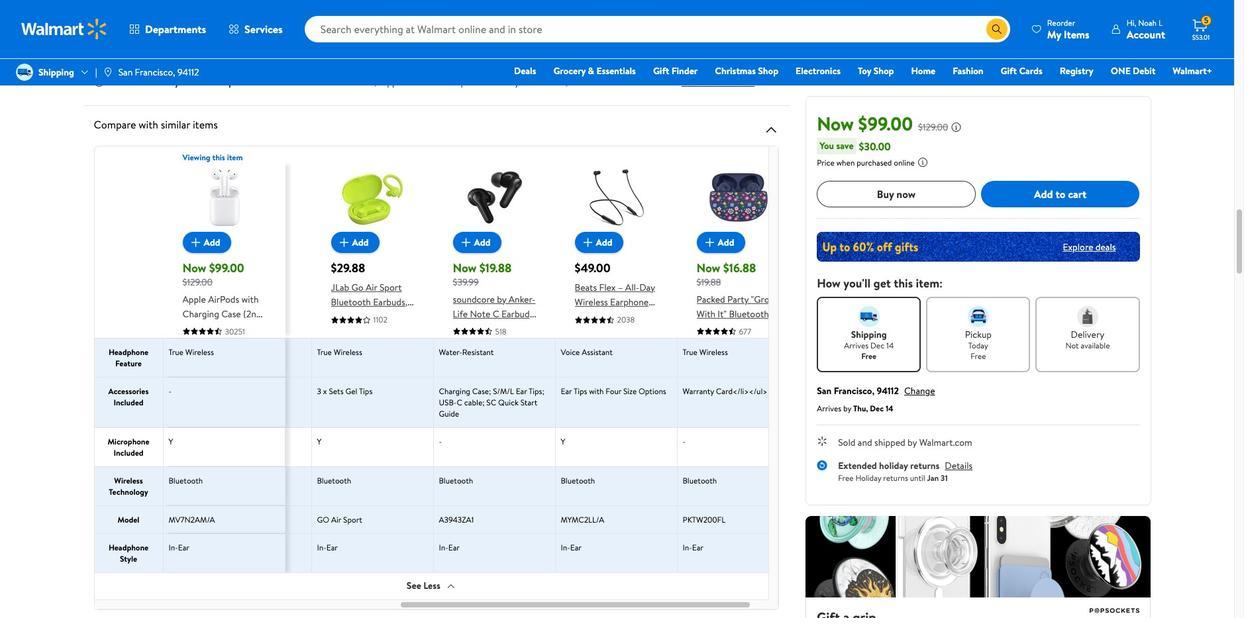 Task type: vqa. For each thing, say whether or not it's contained in the screenshot.


Task type: locate. For each thing, give the bounding box(es) containing it.
headphone down 1896
[[109, 346, 149, 358]]

arrives
[[844, 340, 869, 351], [817, 403, 842, 414]]

bluetooth down go
[[331, 296, 371, 309]]

ear down go air sport
[[327, 542, 338, 553]]

1 vertical spatial this
[[894, 275, 913, 292]]

2 3 from the left
[[317, 385, 321, 397]]

add inside $21.94 group
[[230, 236, 247, 249]]

free for 14
[[862, 351, 877, 362]]

2 add to cart image from the left
[[336, 235, 352, 251]]

you save $30.00
[[820, 139, 891, 153]]

y for first y cell from right
[[561, 436, 566, 447]]

intent image for pickup image
[[968, 306, 989, 327]]

0 horizontal spatial sport
[[343, 514, 362, 525]]

anker-
[[509, 293, 536, 306]]

$149.95
[[87, 276, 117, 289]]

noah
[[1139, 17, 1157, 28]]

0 horizontal spatial charging
[[183, 307, 219, 320]]

shipping
[[38, 66, 74, 79], [852, 328, 887, 341]]

1 vertical spatial to
[[1056, 187, 1066, 201]]

$99.00 up 'skullcandy'
[[209, 260, 244, 276]]

1 horizontal spatial air
[[366, 281, 378, 294]]

- down guide
[[439, 436, 442, 447]]

6 in-ear from the left
[[683, 542, 704, 553]]

holiday
[[880, 459, 908, 473]]

6 row from the top
[[0, 505, 800, 533]]

bluetooth up go air sport
[[317, 475, 351, 486]]

1 horizontal spatial –
[[575, 310, 580, 323]]

now for now $16.88 $19.88 packed party "grow with it" bluetooth true wireless earbuds
[[697, 260, 721, 276]]

0 horizontal spatial y cell
[[163, 428, 285, 466]]

1 resistant from the left
[[220, 346, 252, 358]]

add inside $29.88 "group"
[[352, 236, 369, 249]]

1 gift from the left
[[653, 64, 670, 78]]

voice assistant
[[561, 346, 613, 358]]

2 horizontal spatial free
[[971, 351, 987, 362]]

0 horizontal spatial y
[[169, 436, 173, 447]]

cell
[[190, 377, 312, 427], [68, 428, 190, 466], [190, 428, 312, 466], [190, 534, 312, 572]]

– right buds
[[161, 293, 166, 306]]

sport
[[380, 281, 402, 294], [343, 514, 362, 525]]

in-ear down viprb-
[[73, 542, 94, 553]]

tips left four
[[574, 385, 587, 397]]

now for now $89.95 $149.95 beats studio buds – true wireless noise cancelling bluetooth earbuds
[[87, 260, 111, 276]]

3 in-ear cell from the left
[[312, 534, 434, 572]]

compare with similar items
[[94, 117, 218, 132]]

shop for christmas shop
[[758, 64, 779, 78]]

skullcandy riff over-ear headphone with mic image
[[216, 163, 285, 232]]

0 horizontal spatial by
[[497, 293, 507, 306]]

cell for in-ear
[[190, 534, 312, 572]]

charging down hour
[[439, 385, 471, 397]]

2 included from the top
[[114, 447, 144, 458]]

bluetooth cell up go air sport cell
[[312, 467, 434, 505]]

viprb-mj4x3ll/a cell
[[68, 506, 190, 533]]

earbuds
[[502, 307, 534, 320], [129, 336, 162, 350], [697, 336, 729, 350]]

shipped
[[875, 436, 906, 449]]

ear inside cell
[[561, 385, 572, 397]]

1 horizontal spatial arrives
[[844, 340, 869, 351]]

0 horizontal spatial add to cart image
[[188, 235, 204, 251]]

by inside san francisco, 94112 change arrives by thu, dec 14
[[844, 403, 852, 414]]

- up mv7n2am/a
[[195, 475, 198, 486]]

1 vertical spatial sport
[[343, 514, 362, 525]]

product
[[229, 76, 261, 89]]

$19.88
[[480, 260, 512, 276], [697, 276, 721, 289]]

card</li></ul>
[[716, 385, 768, 397]]

1 horizontal spatial y
[[317, 436, 322, 447]]

4 add button from the left
[[453, 232, 501, 253]]

beats inside now $89.95 $149.95 beats studio buds – true wireless noise cancelling bluetooth earbuds
[[87, 293, 109, 306]]

add for $99.00
[[204, 236, 220, 249]]

1 shop from the left
[[758, 64, 779, 78]]

add to cart image
[[92, 235, 108, 251], [214, 235, 230, 251], [458, 235, 474, 251], [580, 235, 596, 251], [702, 235, 718, 251]]

shipping down intent image for shipping at the right
[[852, 328, 887, 341]]

$129.00 inside now $99.00 $129.00 apple airpods with charging case (2nd generation)
[[183, 276, 213, 289]]

bluetooth inside $29.88 jlab go air sport bluetooth earbuds, true wireless with charging case, yellow
[[331, 296, 371, 309]]

included for accessories
[[114, 397, 144, 408]]

earbuds inside now $89.95 $149.95 beats studio buds – true wireless noise cancelling bluetooth earbuds
[[129, 336, 162, 350]]

2 bluetooth cell from the left
[[163, 467, 285, 505]]

1 horizontal spatial shop
[[874, 64, 894, 78]]

0 vertical spatial arrives
[[844, 340, 869, 351]]

1 vertical spatial charging
[[331, 325, 368, 338]]

1 row from the top
[[0, 152, 800, 379]]

row header
[[94, 162, 163, 338]]

delivery
[[1071, 328, 1105, 341]]

0 horizontal spatial to
[[141, 76, 150, 89]]

0 vertical spatial c
[[493, 307, 499, 320]]

you'll
[[844, 275, 871, 292]]

0 horizontal spatial arrives
[[817, 403, 842, 414]]

explore deals
[[1063, 240, 1116, 254]]

add to cart image inside now $16.88 group
[[702, 235, 718, 251]]

0 horizontal spatial  image
[[16, 64, 33, 81]]

bluetooth up the 677
[[729, 307, 769, 320]]

$49.00 beats flex – all-day wireless earphones – flame blue
[[575, 260, 655, 323]]

apple
[[183, 293, 206, 306]]

$99.00
[[859, 111, 913, 137], [209, 260, 244, 276]]

headphone
[[209, 310, 255, 323], [109, 346, 149, 358], [109, 542, 149, 553]]

add to cart image for skullcandy
[[214, 235, 230, 251]]

charging inside $29.88 jlab go air sport bluetooth earbuds, true wireless with charging case, yellow
[[331, 325, 368, 338]]

94112 inside san francisco, 94112 change arrives by thu, dec 14
[[877, 384, 899, 398]]

wireless down cancelling
[[90, 346, 119, 358]]

2 horizontal spatial –
[[618, 281, 623, 294]]

4 bluetooth cell from the left
[[434, 467, 556, 505]]

1 horizontal spatial francisco,
[[834, 384, 875, 398]]

viewing this item
[[183, 152, 243, 163]]

1 vertical spatial headphone
[[109, 346, 149, 358]]

 image
[[16, 64, 33, 81], [102, 67, 113, 78]]

1 vertical spatial $129.00
[[183, 276, 213, 289]]

bluetooth inside now $16.88 $19.88 packed party "grow with it" bluetooth true wireless earbuds
[[729, 307, 769, 320]]

1 y from the left
[[169, 436, 173, 447]]

add to cart image inside $49.00 group
[[580, 235, 596, 251]]

$53.01
[[1193, 32, 1210, 42]]

reorder my items
[[1048, 17, 1090, 41]]

add to cart
[[1035, 187, 1087, 201]]

1 vertical spatial c
[[457, 397, 463, 408]]

wireless inside wireless technology
[[114, 475, 143, 486]]

1 add to cart image from the left
[[92, 235, 108, 251]]

2 resistant from the left
[[462, 346, 494, 358]]

- cell
[[163, 377, 285, 427], [434, 428, 556, 466], [678, 428, 800, 466], [190, 467, 312, 505]]

2 gift from the left
[[1001, 64, 1017, 78]]

add inside $49.00 group
[[596, 236, 613, 249]]

now $99.00 $129.00 apple airpods with charging case (2nd generation)
[[183, 260, 261, 335]]

up to sixty percent off deals. shop now. image
[[817, 232, 1140, 262]]

2 horizontal spatial y
[[561, 436, 566, 447]]

1 horizontal spatial san
[[817, 384, 832, 398]]

677
[[739, 326, 752, 337]]

add to cart image inside $21.94 group
[[214, 235, 230, 251]]

– left 'flame'
[[575, 310, 580, 323]]

y for third y cell from right
[[169, 436, 173, 447]]

charging inside charging case; s/m/l ear tips; usb-c cable; sc quick start guide
[[439, 385, 471, 397]]

add button inside now $99.00 group
[[183, 232, 231, 253]]

ear down mv7n2am/a
[[178, 542, 190, 553]]

gift for gift finder
[[653, 64, 670, 78]]

0 vertical spatial air
[[366, 281, 378, 294]]

4 in-ear cell from the left
[[434, 534, 556, 572]]

2 row from the top
[[0, 338, 800, 377]]

0 vertical spatial francisco,
[[135, 66, 175, 79]]

true wireless down with
[[683, 346, 728, 358]]

1 vertical spatial francisco,
[[834, 384, 875, 398]]

0 vertical spatial charging
[[183, 307, 219, 320]]

3 x sets gel tips cell
[[312, 377, 434, 427]]

shipping inside shipping arrives dec 14 free
[[852, 328, 887, 341]]

accessories
[[108, 385, 149, 397]]

row containing microphone included
[[0, 427, 800, 466]]

free down intent image for shipping at the right
[[862, 351, 877, 362]]

sport inside cell
[[343, 514, 362, 525]]

returns left 31
[[911, 459, 940, 473]]

bluetooth cell up pktw200fl 'cell'
[[678, 467, 800, 505]]

7 row from the top
[[0, 533, 800, 572]]

go air sport
[[317, 514, 362, 525]]

4 true wireless from the left
[[683, 346, 728, 358]]

in- down a3943za1 on the left bottom of page
[[439, 542, 449, 553]]

tips
[[147, 385, 159, 397]]

now
[[817, 111, 854, 137], [87, 260, 111, 276], [183, 260, 206, 276], [453, 260, 477, 276], [697, 260, 721, 276]]

0 horizontal spatial gift
[[653, 64, 670, 78]]

model row header
[[94, 506, 163, 533]]

14 inside shipping arrives dec 14 free
[[887, 340, 894, 351]]

2 shop from the left
[[874, 64, 894, 78]]

dec down intent image for shipping at the right
[[871, 340, 885, 351]]

ear down mymc2ll/a
[[570, 542, 582, 553]]

c
[[493, 307, 499, 320], [457, 397, 463, 408]]

5 add to cart image from the left
[[702, 235, 718, 251]]

3 x sets gel tips
[[317, 385, 373, 397]]

3 add button from the left
[[331, 232, 379, 253]]

to
[[141, 76, 150, 89], [1056, 187, 1066, 201]]

6 in-ear cell from the left
[[678, 534, 800, 572]]

Walmart Site-Wide search field
[[305, 16, 1011, 42]]

1 horizontal spatial tips
[[574, 385, 587, 397]]

wireless down the note
[[473, 322, 506, 335]]

1 horizontal spatial resistant
[[462, 346, 494, 358]]

1 horizontal spatial gift
[[1001, 64, 1017, 78]]

0 vertical spatial sport
[[380, 281, 402, 294]]

this left item
[[212, 152, 225, 163]]

6 add button from the left
[[697, 232, 745, 253]]

with left mic
[[258, 310, 275, 323]]

0 horizontal spatial beats
[[87, 293, 109, 306]]

3 inside cell
[[317, 385, 321, 397]]

true wireless cell down 30251
[[163, 338, 285, 377]]

add to cart image
[[188, 235, 204, 251], [336, 235, 352, 251]]

add to cart image for now
[[188, 235, 204, 251]]

2 add to cart image from the left
[[214, 235, 230, 251]]

1 horizontal spatial $19.88
[[697, 276, 721, 289]]

3 y from the left
[[561, 436, 566, 447]]

similar
[[161, 117, 190, 132]]

add button for skullcandy
[[209, 232, 257, 253]]

legal information image
[[918, 157, 928, 168]]

cell for -
[[190, 377, 312, 427]]

0 horizontal spatial and
[[416, 76, 431, 89]]

1 vertical spatial arrives
[[817, 403, 842, 414]]

1 add to cart image from the left
[[188, 235, 204, 251]]

see inside button
[[407, 580, 421, 593]]

l003
[[220, 514, 238, 525]]

0 horizontal spatial air
[[331, 514, 341, 525]]

3 bluetooth cell from the left
[[312, 467, 434, 505]]

add to cart image for $29.88
[[336, 235, 352, 251]]

s/m/l
[[493, 385, 514, 397]]

2 dec from the top
[[870, 403, 884, 414]]

dec
[[871, 340, 885, 351], [870, 403, 884, 414]]

now for now $19.88 $39.99 soundcore by anker- life note c earbuds true wireless headphones, 10mm driver, ipx5, 8/32- hour
[[453, 260, 477, 276]]

and
[[416, 76, 431, 89], [570, 76, 585, 89], [858, 436, 873, 449]]

add inside now $16.88 group
[[718, 236, 735, 249]]

headphone for in-ear
[[109, 542, 149, 553]]

services
[[245, 22, 283, 36]]

add to cart image up $39.99 at the top left of page
[[458, 235, 474, 251]]

jlab go air sport bluetooth earbuds, true wireless with charging case, yellow image
[[338, 163, 407, 232]]

wireless inside now $16.88 $19.88 packed party "grow with it" bluetooth true wireless earbuds
[[716, 322, 750, 335]]

1 add button from the left
[[183, 232, 231, 253]]

life
[[453, 307, 468, 320]]

headphone inside row header
[[109, 542, 149, 553]]

0 horizontal spatial 3
[[73, 385, 78, 397]]

y cell
[[163, 428, 285, 466], [312, 428, 434, 466], [556, 428, 678, 466]]

now inside now $89.95 $149.95 beats studio buds – true wireless noise cancelling bluetooth earbuds
[[87, 260, 111, 276]]

deals
[[1096, 240, 1116, 254]]

add button inside now $16.88 group
[[697, 232, 745, 253]]

shop
[[758, 64, 779, 78], [874, 64, 894, 78]]

resistant for tangle-
[[220, 346, 252, 358]]

1 vertical spatial shipping
[[852, 328, 887, 341]]

1 horizontal spatial and
[[570, 76, 585, 89]]

account
[[1127, 27, 1166, 41]]

save
[[837, 139, 854, 152]]

2 horizontal spatial earbuds
[[697, 336, 729, 350]]

14 right thu,
[[886, 403, 894, 414]]

1 in-ear cell from the left
[[68, 534, 190, 572]]

add inside now $19.88 group
[[474, 236, 491, 249]]

1 horizontal spatial earbuds
[[502, 307, 534, 320]]

walmart image
[[21, 19, 107, 40]]

add for jlab
[[352, 236, 369, 249]]

1 vertical spatial air
[[331, 514, 341, 525]]

2 add button from the left
[[209, 232, 257, 253]]

1 horizontal spatial shipping
[[852, 328, 887, 341]]

0 horizontal spatial c
[[457, 397, 463, 408]]

by left thu,
[[844, 403, 852, 414]]

warranty card</li></ul> cell
[[678, 377, 800, 427]]

add to cart image inside now $19.88 group
[[458, 235, 474, 251]]

wireless inside $29.88 jlab go air sport bluetooth earbuds, true wireless with charging case, yellow
[[351, 310, 384, 323]]

charging case; s/m/l ear tips; usb-c cable; sc quick start guide cell
[[434, 377, 556, 427]]

1 horizontal spatial add to cart image
[[336, 235, 352, 251]]

see left less
[[407, 580, 421, 593]]

$19.88 up the packed
[[697, 276, 721, 289]]

1 horizontal spatial charging
[[331, 325, 368, 338]]

generation)
[[183, 322, 231, 335]]

departments button
[[118, 13, 217, 45]]

0 horizontal spatial shipping
[[38, 66, 74, 79]]

air inside $29.88 jlab go air sport bluetooth earbuds, true wireless with charging case, yellow
[[366, 281, 378, 294]]

dec inside san francisco, 94112 change arrives by thu, dec 14
[[870, 403, 884, 414]]

$129.00 up "apple"
[[183, 276, 213, 289]]

apple airpods with charging case (2nd generation) image
[[190, 163, 259, 232]]

0 vertical spatial headphone
[[209, 310, 255, 323]]

francisco, for san francisco, 94112
[[135, 66, 175, 79]]

2 in-ear from the left
[[169, 542, 190, 553]]

arrives down intent image for shipping at the right
[[844, 340, 869, 351]]

wireless down it"
[[716, 322, 750, 335]]

0 horizontal spatial you
[[175, 76, 189, 89]]

1 horizontal spatial sport
[[380, 281, 402, 294]]

add for beats
[[596, 236, 613, 249]]

we
[[110, 76, 122, 89]]

buds
[[139, 293, 159, 306]]

0 vertical spatial see
[[682, 76, 697, 89]]

free left "holiday"
[[838, 472, 854, 483]]

arrives inside san francisco, 94112 change arrives by thu, dec 14
[[817, 403, 842, 414]]

in- down mv7n2am/a
[[169, 542, 178, 553]]

1 vertical spatial included
[[114, 447, 144, 458]]

add button inside $21.94 group
[[209, 232, 257, 253]]

ear tips with four size options cell
[[556, 377, 678, 427]]

this right get
[[894, 275, 913, 292]]

- down warranty
[[683, 436, 686, 447]]

sport inside $29.88 jlab go air sport bluetooth earbuds, true wireless with charging case, yellow
[[380, 281, 402, 294]]

0 horizontal spatial –
[[161, 293, 166, 306]]

3
[[73, 385, 78, 397], [317, 385, 321, 397]]

1 in- from the left
[[73, 542, 83, 553]]

in-ear cell down mv7n2am/a "cell"
[[163, 534, 285, 572]]

in-ear cell down viprb-mj4x3ll/a cell
[[68, 534, 190, 572]]

grocery & essentials link
[[548, 64, 642, 78]]

94112 for san francisco, 94112 change arrives by thu, dec 14
[[877, 384, 899, 398]]

1 horizontal spatial  image
[[102, 67, 113, 78]]

in-
[[73, 542, 83, 553], [169, 542, 178, 553], [317, 542, 327, 553], [439, 542, 449, 553], [561, 542, 570, 553], [683, 542, 692, 553]]

1 in-ear from the left
[[73, 542, 94, 553]]

0 horizontal spatial shop
[[758, 64, 779, 78]]

1 vertical spatial by
[[844, 403, 852, 414]]

$99.00 for now $99.00
[[859, 111, 913, 137]]

0 horizontal spatial francisco,
[[135, 66, 175, 79]]

2 vertical spatial by
[[908, 436, 917, 449]]

in-ear down mymc2ll/a
[[561, 542, 582, 553]]

true inside $29.88 jlab go air sport bluetooth earbuds, true wireless with charging case, yellow
[[331, 310, 348, 323]]

0 horizontal spatial see
[[407, 580, 421, 593]]

ear down 'skullcandy'
[[233, 296, 246, 309]]

row
[[0, 152, 800, 379], [0, 338, 800, 377], [0, 377, 800, 427], [0, 427, 800, 466], [0, 466, 800, 505], [0, 505, 800, 533], [0, 533, 800, 572]]

1 true wireless cell from the left
[[68, 338, 190, 377]]

to left cart
[[1056, 187, 1066, 201]]

94112 for san francisco, 94112
[[177, 66, 199, 79]]

s5pxy-l003 cell
[[190, 506, 312, 533]]

0 vertical spatial $129.00
[[919, 121, 949, 134]]

1 horizontal spatial by
[[844, 403, 852, 414]]

true inside now $89.95 $149.95 beats studio buds – true wireless noise cancelling bluetooth earbuds
[[87, 307, 104, 320]]

now left $21.94 at the top left of the page
[[183, 260, 206, 276]]

shipping left | at the left top of the page
[[38, 66, 74, 79]]

wireless inside now $19.88 $39.99 soundcore by anker- life note c earbuds true wireless headphones, 10mm driver, ipx5, 8/32- hour
[[473, 322, 506, 335]]

san inside san francisco, 94112 change arrives by thu, dec 14
[[817, 384, 832, 398]]

cell for y
[[190, 428, 312, 466]]

electronics link
[[790, 64, 847, 78]]

in- down the pktw200fl
[[683, 542, 692, 553]]

water-resistant
[[439, 346, 494, 358]]

included inside accessories included
[[114, 397, 144, 408]]

0 horizontal spatial $19.88
[[480, 260, 512, 276]]

0 vertical spatial 14
[[887, 340, 894, 351]]

in-ear cell down mymc2ll/a "cell"
[[556, 534, 678, 572]]

now up soundcore
[[453, 260, 477, 276]]

true wireless cell down case,
[[312, 338, 434, 377]]

 image down walmart image
[[16, 64, 33, 81]]

1 y cell from the left
[[163, 428, 285, 466]]

0 vertical spatial by
[[497, 293, 507, 306]]

2 tips from the left
[[574, 385, 587, 397]]

1 horizontal spatial you
[[515, 76, 530, 89]]

1 vertical spatial $99.00
[[209, 260, 244, 276]]

wireless down studio
[[107, 307, 140, 320]]

- cell down the tangle-resistant cord
[[163, 377, 285, 427]]

christmas shop
[[715, 64, 779, 78]]

included inside microphone included
[[114, 447, 144, 458]]

add to cart image down apple airpods with charging case (2nd generation) 'image'
[[188, 235, 204, 251]]

with inside $21.94 skullcandy riff over-ear headphone with mic
[[258, 310, 275, 323]]

in-ear cell
[[68, 534, 190, 572], [163, 534, 285, 572], [312, 534, 434, 572], [434, 534, 556, 572], [556, 534, 678, 572], [678, 534, 800, 572]]

fashion link
[[947, 64, 990, 78]]

free inside shipping arrives dec 14 free
[[862, 351, 877, 362]]

walmart+
[[1173, 64, 1213, 78]]

add to cart image inside now $99.00 group
[[188, 235, 204, 251]]

1 horizontal spatial free
[[862, 351, 877, 362]]

gift finder link
[[647, 64, 704, 78]]

add button for $16.88
[[697, 232, 745, 253]]

4 true wireless cell from the left
[[678, 338, 800, 377]]

add button for jlab
[[331, 232, 379, 253]]

Search search field
[[305, 16, 1011, 42]]

and left the others
[[416, 76, 431, 89]]

beats
[[575, 281, 597, 294], [87, 293, 109, 306]]

bluetooth up mymc2ll/a
[[561, 475, 595, 486]]

2 y from the left
[[317, 436, 322, 447]]

add inside now $99.00 group
[[204, 236, 220, 249]]

0 vertical spatial dec
[[871, 340, 885, 351]]

until
[[910, 472, 926, 483]]

ear inside charging case; s/m/l ear tips; usb-c cable; sc quick start guide
[[516, 385, 527, 397]]

francisco, up thu,
[[834, 384, 875, 398]]

1 vertical spatial see
[[407, 580, 421, 593]]

voice assistant cell
[[556, 338, 678, 377]]

2 in-ear cell from the left
[[163, 534, 285, 572]]

with
[[697, 307, 716, 320]]

and right sold
[[858, 436, 873, 449]]

you left see
[[515, 76, 530, 89]]

assistant
[[582, 346, 613, 358]]

2 horizontal spatial y cell
[[556, 428, 678, 466]]

5 row from the top
[[0, 466, 800, 505]]

pktw200fl cell
[[678, 506, 800, 533]]

gift inside "link"
[[653, 64, 670, 78]]

now inside now $99.00 $129.00 apple airpods with charging case (2nd generation)
[[183, 260, 206, 276]]

wireless up 3 x sets gel tips
[[334, 346, 362, 358]]

3 add to cart image from the left
[[458, 235, 474, 251]]

1 3 from the left
[[73, 385, 78, 397]]

1 included from the top
[[114, 397, 144, 408]]

row containing true wireless
[[0, 338, 800, 377]]

bluetooth cell
[[68, 467, 190, 505], [163, 467, 285, 505], [312, 467, 434, 505], [434, 467, 556, 505], [556, 467, 678, 505], [678, 467, 800, 505]]

3 inside cell
[[73, 385, 78, 397]]

$99.00 inside now $99.00 $129.00 apple airpods with charging case (2nd generation)
[[209, 260, 244, 276]]

now inside now $19.88 $39.99 soundcore by anker- life note c earbuds true wireless headphones, 10mm driver, ipx5, 8/32- hour
[[453, 260, 477, 276]]

2 horizontal spatial charging
[[439, 385, 471, 397]]

with down the earbuds,
[[386, 310, 403, 323]]

ear right tips;
[[561, 385, 572, 397]]

wireless down microphone included
[[114, 475, 143, 486]]

1 horizontal spatial $99.00
[[859, 111, 913, 137]]

francisco, for san francisco, 94112 change arrives by thu, dec 14
[[834, 384, 875, 398]]

ear
[[233, 296, 246, 309], [516, 385, 527, 397], [561, 385, 572, 397], [83, 542, 94, 553], [178, 542, 190, 553], [327, 542, 338, 553], [449, 542, 460, 553], [570, 542, 582, 553], [692, 542, 704, 553]]

one debit
[[1111, 64, 1156, 78]]

0 vertical spatial shipping
[[38, 66, 74, 79]]

delivery not available
[[1066, 328, 1110, 351]]

cards
[[1020, 64, 1043, 78]]

add button inside $49.00 group
[[575, 232, 623, 253]]

3 true wireless from the left
[[317, 346, 362, 358]]

add button inside $29.88 "group"
[[331, 232, 379, 253]]

add button inside now $19.88 group
[[453, 232, 501, 253]]

francisco, inside san francisco, 94112 change arrives by thu, dec 14
[[834, 384, 875, 398]]

fashion
[[953, 64, 984, 78]]

shipping for shipping arrives dec 14 free
[[852, 328, 887, 341]]

add to cart image up the $149.95
[[92, 235, 108, 251]]

headphone feature
[[109, 346, 149, 369]]

2 horizontal spatial and
[[858, 436, 873, 449]]

shop right toy at the top right of the page
[[874, 64, 894, 78]]

in- down viprb-
[[73, 542, 83, 553]]

case,
[[370, 325, 392, 338]]

row containing now $89.95
[[0, 152, 800, 379]]

arrives left thu,
[[817, 403, 842, 414]]

my
[[1048, 27, 1062, 41]]

6 bluetooth cell from the left
[[678, 467, 800, 505]]

2 vertical spatial charging
[[439, 385, 471, 397]]

true up cancelling
[[87, 307, 104, 320]]

pickup
[[965, 328, 992, 341]]

charging up generation)
[[183, 307, 219, 320]]

sport up the earbuds,
[[380, 281, 402, 294]]

with inside $29.88 jlab go air sport bluetooth earbuds, true wireless with charging case, yellow
[[386, 310, 403, 323]]

headphone down model
[[109, 542, 149, 553]]

resistant for water-
[[462, 346, 494, 358]]

1 horizontal spatial 3
[[317, 385, 321, 397]]

3 left x
[[317, 385, 321, 397]]

wireless down generation)
[[185, 346, 214, 358]]

1 horizontal spatial y cell
[[312, 428, 434, 466]]

4 add to cart image from the left
[[580, 235, 596, 251]]

ear inside $21.94 skullcandy riff over-ear headphone with mic
[[233, 296, 246, 309]]

0 horizontal spatial 94112
[[177, 66, 199, 79]]

headphone inside row header
[[109, 346, 149, 358]]

0 horizontal spatial san
[[118, 66, 133, 79]]

go air sport cell
[[312, 506, 434, 533]]

mv7n2am/a cell
[[163, 506, 285, 533]]

add to cart image up '$29.88' on the left top of the page
[[336, 235, 352, 251]]

1 vertical spatial 94112
[[877, 384, 899, 398]]

2 horizontal spatial by
[[908, 436, 917, 449]]

see right it.
[[682, 76, 697, 89]]

gift for gift cards
[[1001, 64, 1017, 78]]

$49.00 group
[[575, 163, 658, 329]]

4 row from the top
[[0, 427, 800, 466]]

now $19.88 group
[[453, 163, 537, 379]]

free inside extended holiday returns details free holiday returns until jan 31
[[838, 472, 854, 483]]

bluetooth up a3943za1 on the left bottom of page
[[439, 475, 473, 486]]

true up warranty
[[683, 346, 698, 358]]

headphone up 30251
[[209, 310, 255, 323]]

extended holiday returns details free holiday returns until jan 31
[[838, 459, 973, 483]]

2 vertical spatial headphone
[[109, 542, 149, 553]]

packed party "grow with it" bluetooth true wireless earbuds image
[[704, 163, 773, 232]]

- cell down 'charging case; s/m/l ear tips; usb-c cable; sc quick start guide' cell
[[434, 428, 556, 466]]

0 horizontal spatial free
[[838, 472, 854, 483]]

0 horizontal spatial tips
[[359, 385, 373, 397]]

0 horizontal spatial $129.00
[[183, 276, 213, 289]]

1 horizontal spatial c
[[493, 307, 499, 320]]

bluetooth cell up a3943za1 'cell'
[[434, 467, 556, 505]]

5 add button from the left
[[575, 232, 623, 253]]

tangle-resistant cord
[[195, 346, 271, 358]]

add to cart image down the packed party "grow with it" bluetooth true wireless earbuds image
[[702, 235, 718, 251]]

y for second y cell from left
[[317, 436, 322, 447]]

0 vertical spatial san
[[118, 66, 133, 79]]

this
[[212, 152, 225, 163], [894, 275, 913, 292]]

with inside cell
[[589, 385, 604, 397]]

1 tips from the left
[[359, 385, 373, 397]]

now $16.88 group
[[697, 163, 780, 350]]

in-ear cell down go air sport cell
[[312, 534, 434, 572]]

3 row from the top
[[0, 377, 800, 427]]

1 horizontal spatial see
[[682, 76, 697, 89]]

3 for 3 x sets gel tips
[[317, 385, 321, 397]]

true wireless cell
[[68, 338, 190, 377], [163, 338, 285, 377], [312, 338, 434, 377], [678, 338, 800, 377]]

in-ear down the pktw200fl
[[683, 542, 704, 553]]

dec right thu,
[[870, 403, 884, 414]]

add to cart image up $21.94 at the top left of the page
[[214, 235, 230, 251]]

5 bluetooth cell from the left
[[556, 467, 678, 505]]

by right the shipped
[[908, 436, 917, 449]]

free down pickup
[[971, 351, 987, 362]]

returns left the until
[[884, 472, 909, 483]]

bluetooth cell up mv7n2am/a "cell"
[[163, 467, 285, 505]]

0 vertical spatial included
[[114, 397, 144, 408]]

charging inside now $99.00 $129.00 apple airpods with charging case (2nd generation)
[[183, 307, 219, 320]]

0 vertical spatial 94112
[[177, 66, 199, 79]]

14 up san francisco, 94112 change arrives by thu, dec 14
[[887, 340, 894, 351]]

1 dec from the top
[[871, 340, 885, 351]]

– left all-
[[618, 281, 623, 294]]

usb-
[[439, 397, 457, 408]]

our
[[699, 76, 712, 89]]

true wireless down cancelling
[[73, 346, 119, 358]]

skullcandy
[[209, 281, 251, 294]]

 image for shipping
[[16, 64, 33, 81]]

bluetooth cell up viprb-mj4x3ll/a cell
[[68, 467, 190, 505]]

now inside now $16.88 $19.88 packed party "grow with it" bluetooth true wireless earbuds
[[697, 260, 721, 276]]



Task type: describe. For each thing, give the bounding box(es) containing it.
water-resistant cell
[[434, 338, 556, 377]]

true left tangle-
[[169, 346, 184, 358]]

registry
[[1060, 64, 1094, 78]]

add button for $99.00
[[183, 232, 231, 253]]

deals link
[[508, 64, 542, 78]]

$21.94
[[209, 260, 242, 276]]

tips inside cell
[[359, 385, 373, 397]]

guide
[[439, 408, 459, 419]]

2 true wireless from the left
[[169, 346, 214, 358]]

true down cancelling
[[73, 346, 88, 358]]

add to cart image inside now $89.95 group
[[92, 235, 108, 251]]

dec inside shipping arrives dec 14 free
[[871, 340, 885, 351]]

518
[[495, 326, 507, 337]]

headphone feature row header
[[94, 338, 163, 377]]

search icon image
[[992, 24, 1003, 34]]

3 in-ear from the left
[[317, 542, 338, 553]]

shipping for shipping
[[38, 66, 74, 79]]

3 y cell from the left
[[556, 428, 678, 466]]

details
[[945, 459, 973, 473]]

2 in- from the left
[[169, 542, 178, 553]]

get
[[874, 275, 891, 292]]

tangle-resistant cord cell
[[190, 338, 312, 377]]

san for san francisco, 94112
[[118, 66, 133, 79]]

wireless inside now $89.95 $149.95 beats studio buds – true wireless noise cancelling bluetooth earbuds
[[107, 307, 140, 320]]

san francisco, 94112
[[118, 66, 199, 79]]

beats flex – all-day wireless earphones – flame blue image
[[582, 163, 651, 232]]

2 true wireless cell from the left
[[163, 338, 285, 377]]

add inside button
[[1035, 187, 1054, 201]]

add for skullcandy
[[230, 236, 247, 249]]

add for $16.88
[[718, 236, 735, 249]]

ear down the pktw200fl
[[692, 542, 704, 553]]

bluetooth up the pktw200fl
[[683, 475, 717, 486]]

sold and shipped by walmart.com
[[838, 436, 973, 449]]

$39.99
[[453, 276, 479, 289]]

explore
[[1063, 240, 1094, 254]]

0 horizontal spatial returns
[[884, 472, 909, 483]]

verified
[[637, 76, 668, 89]]

0 vertical spatial to
[[141, 76, 150, 89]]

buy now button
[[817, 181, 976, 207]]

options
[[639, 385, 667, 397]]

ear
[[134, 385, 145, 397]]

true inside now $16.88 $19.88 packed party "grow with it" bluetooth true wireless earbuds
[[697, 322, 714, 335]]

6 in- from the left
[[683, 542, 692, 553]]

$29.88
[[331, 260, 365, 276]]

warranty card</li></ul>
[[683, 385, 768, 397]]

toy shop
[[858, 64, 894, 78]]

row containing bluetooth
[[0, 466, 800, 505]]

row containing 3 pairs of silicone ear tips
[[0, 377, 800, 427]]

have
[[600, 76, 619, 89]]

included for microphone
[[114, 447, 144, 458]]

yellow
[[331, 339, 356, 353]]

row containing in-ear
[[0, 533, 800, 572]]

add to cart image for $16.88
[[702, 235, 718, 251]]

accessories included row header
[[94, 377, 163, 427]]

pairs
[[79, 385, 96, 397]]

5 in-ear cell from the left
[[556, 534, 678, 572]]

quick
[[498, 397, 519, 408]]

tips inside cell
[[574, 385, 587, 397]]

add button for beats
[[575, 232, 623, 253]]

c inside now $19.88 $39.99 soundcore by anker- life note c earbuds true wireless headphones, 10mm driver, ipx5, 8/32- hour
[[493, 307, 499, 320]]

wireless technology row header
[[94, 467, 163, 505]]

ear down viprb-
[[83, 542, 94, 553]]

1 you from the left
[[175, 76, 189, 89]]

mymc2ll/a cell
[[556, 506, 678, 533]]

earbuds inside now $16.88 $19.88 packed party "grow with it" bluetooth true wireless earbuds
[[697, 336, 729, 350]]

5 in-ear from the left
[[561, 542, 582, 553]]

true up x
[[317, 346, 332, 358]]

s5pxy-l003
[[195, 514, 238, 525]]

1 horizontal spatial this
[[894, 275, 913, 292]]

add to cart image for $19.88
[[458, 235, 474, 251]]

wireless down with
[[700, 346, 728, 358]]

headphone for true wireless
[[109, 346, 149, 358]]

christmas
[[715, 64, 756, 78]]

earbuds inside now $19.88 $39.99 soundcore by anker- life note c earbuds true wireless headphones, 10mm driver, ipx5, 8/32- hour
[[502, 307, 534, 320]]

finder
[[672, 64, 698, 78]]

cancelling
[[87, 322, 129, 335]]

water-
[[439, 346, 462, 358]]

|
[[95, 66, 97, 79]]

0 vertical spatial this
[[212, 152, 225, 163]]

bluetooth left wireless technology
[[73, 475, 108, 486]]

3 in- from the left
[[317, 542, 327, 553]]

 image for san francisco, 94112
[[102, 67, 113, 78]]

bluetooth up mv7n2am/a
[[169, 475, 203, 486]]

now $89.95 group
[[87, 163, 171, 350]]

$19.88 inside now $16.88 $19.88 packed party "grow with it" bluetooth true wireless earbuds
[[697, 276, 721, 289]]

one debit link
[[1105, 64, 1162, 78]]

earbuds,
[[373, 296, 408, 309]]

explore deals link
[[1058, 235, 1122, 259]]

- cell up 's5pxy-l003' cell
[[190, 467, 312, 505]]

pickup today free
[[965, 328, 992, 362]]

with inside now $99.00 $129.00 apple airpods with charging case (2nd generation)
[[242, 293, 259, 306]]

3 true wireless cell from the left
[[312, 338, 434, 377]]

driver,
[[453, 351, 480, 364]]

$16.88
[[723, 260, 756, 276]]

shop for toy shop
[[874, 64, 894, 78]]

14 inside san francisco, 94112 change arrives by thu, dec 14
[[886, 403, 894, 414]]

headphone style row header
[[94, 534, 163, 572]]

1 horizontal spatial $129.00
[[919, 121, 949, 134]]

change button
[[905, 384, 936, 398]]

four
[[606, 385, 622, 397]]

now for now $99.00 $129.00 apple airpods with charging case (2nd generation)
[[183, 260, 206, 276]]

compare with similar items image
[[764, 122, 780, 138]]

headphone inside $21.94 skullcandy riff over-ear headphone with mic
[[209, 310, 255, 323]]

$99.00 for now $99.00 $129.00 apple airpods with charging case (2nd generation)
[[209, 260, 244, 276]]

you
[[820, 139, 834, 152]]

10mm
[[508, 336, 531, 350]]

– inside now $89.95 $149.95 beats studio buds – true wireless noise cancelling bluetooth earbuds
[[161, 293, 166, 306]]

gift cards link
[[995, 64, 1049, 78]]

accessories included
[[108, 385, 149, 408]]

note
[[470, 307, 491, 320]]

$21.94 group
[[209, 163, 293, 329]]

hour
[[453, 366, 474, 379]]

2 you from the left
[[515, 76, 530, 89]]

5 in- from the left
[[561, 542, 570, 553]]

free inside pickup today free
[[971, 351, 987, 362]]

available
[[1081, 340, 1110, 351]]

when
[[837, 157, 855, 168]]

gift finder
[[653, 64, 698, 78]]

san francisco, 94112 change arrives by thu, dec 14
[[817, 384, 936, 414]]

gift cards
[[1001, 64, 1043, 78]]

ipx5,
[[482, 351, 503, 364]]

c inside charging case; s/m/l ear tips; usb-c cable; sc quick start guide
[[457, 397, 463, 408]]

compare
[[94, 117, 136, 132]]

bluetooth inside now $89.95 $149.95 beats studio buds – true wireless noise cancelling bluetooth earbuds
[[87, 336, 127, 350]]

837
[[252, 314, 264, 325]]

to inside button
[[1056, 187, 1066, 201]]

tangle-
[[195, 346, 220, 358]]

row containing viprb-mj4x3ll/a
[[0, 505, 800, 533]]

items
[[193, 117, 218, 132]]

it"
[[718, 307, 727, 320]]

microphone included row header
[[94, 428, 163, 466]]

airpods
[[208, 293, 239, 306]]

now
[[897, 187, 916, 201]]

$29.88 jlab go air sport bluetooth earbuds, true wireless with charging case, yellow
[[331, 260, 408, 353]]

learn more about strikethrough prices image
[[951, 122, 962, 133]]

see less
[[407, 580, 441, 593]]

size
[[624, 385, 637, 397]]

voice
[[561, 346, 580, 358]]

now $19.88 $39.99 soundcore by anker- life note c earbuds true wireless headphones, 10mm driver, ipx5, 8/32- hour
[[453, 260, 536, 379]]

air inside go air sport cell
[[331, 514, 341, 525]]

intent image for shipping image
[[859, 306, 880, 327]]

4 in-ear from the left
[[439, 542, 460, 553]]

true inside now $19.88 $39.99 soundcore by anker- life note c earbuds true wireless headphones, 10mm driver, ipx5, 8/32- hour
[[453, 322, 470, 335]]

sets
[[329, 385, 344, 397]]

of
[[98, 385, 105, 397]]

add to cart image for beats
[[580, 235, 596, 251]]

studio
[[112, 293, 137, 306]]

by inside now $19.88 $39.99 soundcore by anker- life note c earbuds true wireless headphones, 10mm driver, ipx5, 8/32- hour
[[497, 293, 507, 306]]

beats inside '$49.00 beats flex – all-day wireless earphones – flame blue'
[[575, 281, 597, 294]]

not
[[621, 76, 635, 89]]

3 pairs of silicone ear tips cell
[[68, 377, 190, 427]]

how you'll get this item:
[[817, 275, 943, 292]]

silicone
[[107, 385, 132, 397]]

30251
[[225, 326, 245, 337]]

viprb-mj4x3ll/a
[[73, 514, 139, 525]]

a3943za1
[[439, 514, 474, 525]]

intent image for delivery image
[[1078, 306, 1099, 327]]

free for details
[[838, 472, 854, 483]]

1 bluetooth cell from the left
[[68, 467, 190, 505]]

purchased
[[857, 157, 892, 168]]

home
[[912, 64, 936, 78]]

now for now $99.00
[[817, 111, 854, 137]]

sold
[[838, 436, 856, 449]]

arrives inside shipping arrives dec 14 free
[[844, 340, 869, 351]]

now $99.00 group
[[183, 163, 266, 337]]

go
[[352, 281, 364, 294]]

a3943za1 cell
[[434, 506, 556, 533]]

shipping arrives dec 14 free
[[844, 328, 894, 362]]

mv7n2am/a
[[169, 514, 215, 525]]

1 horizontal spatial returns
[[911, 459, 940, 473]]

what
[[493, 76, 513, 89]]

thu,
[[854, 403, 869, 414]]

4 in- from the left
[[439, 542, 449, 553]]

add button for $19.88
[[453, 232, 501, 253]]

price when purchased online
[[817, 157, 915, 168]]

$29.88 group
[[331, 163, 415, 353]]

ear down a3943za1 on the left bottom of page
[[449, 542, 460, 553]]

see less button
[[396, 576, 467, 597]]

manufacturers,
[[315, 76, 376, 89]]

- right 'tips'
[[169, 385, 172, 397]]

1 true wireless from the left
[[73, 346, 119, 358]]

- cell down warranty card</li></ul> cell on the bottom right of the page
[[678, 428, 800, 466]]

$19.88 inside now $19.88 $39.99 soundcore by anker- life note c earbuds true wireless headphones, 10mm driver, ipx5, 8/32- hour
[[480, 260, 512, 276]]

3 pairs of silicone ear tips
[[73, 385, 159, 397]]

3 for 3 pairs of silicone ear tips
[[73, 385, 78, 397]]

item:
[[916, 275, 943, 292]]

add for $19.88
[[474, 236, 491, 249]]

5
[[1205, 15, 1209, 26]]

$21.94 skullcandy riff over-ear headphone with mic
[[209, 260, 292, 323]]

see our disclaimer button
[[682, 76, 755, 89]]

wireless inside '$49.00 beats flex – all-day wireless earphones – flame blue'
[[575, 296, 608, 309]]

soundcore by anker- life note c earbuds true wireless headphones, 10mm driver, ipx5, 8/32-hour image
[[460, 163, 529, 232]]

with left similar
[[139, 117, 158, 132]]

san for san francisco, 94112 change arrives by thu, dec 14
[[817, 384, 832, 398]]

2 y cell from the left
[[312, 428, 434, 466]]



